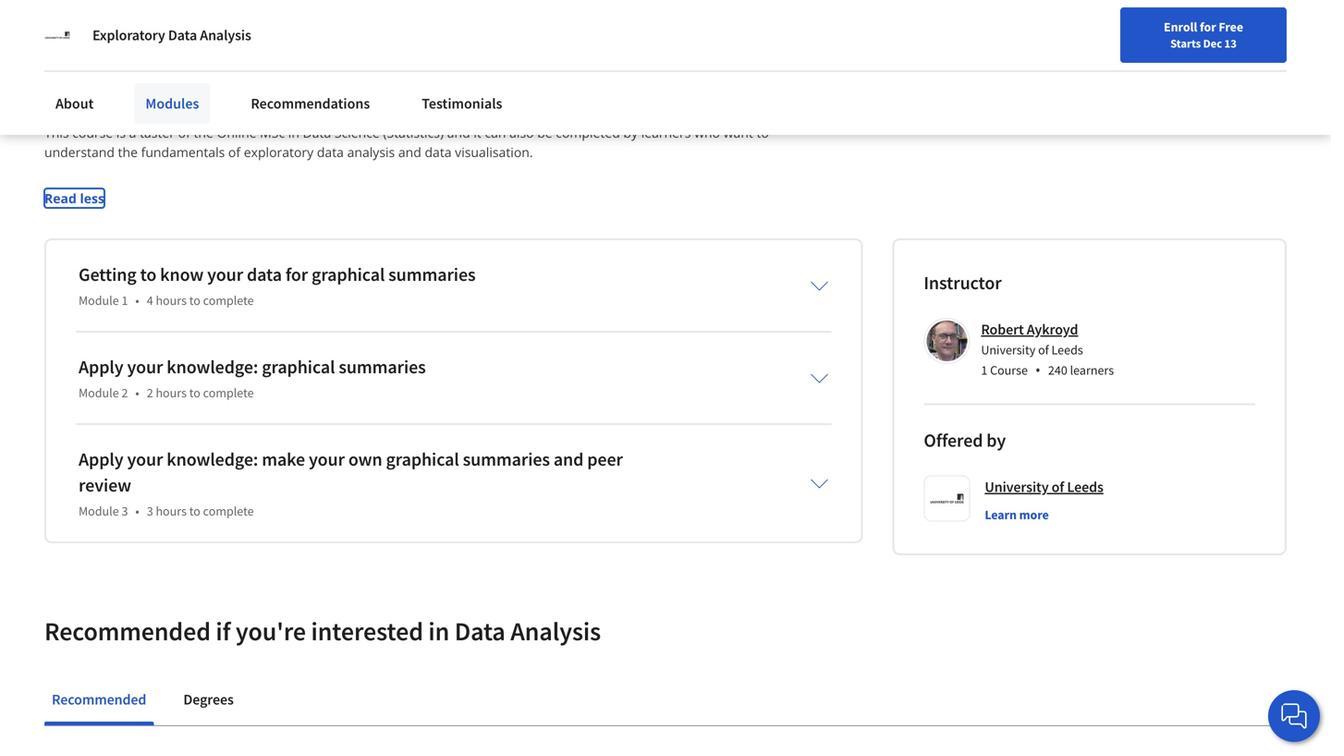 Task type: describe. For each thing, give the bounding box(es) containing it.
modules link
[[134, 83, 210, 124]]

aykroyd
[[1027, 321, 1079, 339]]

you're
[[236, 616, 306, 648]]

about
[[55, 94, 94, 113]]

240
[[1049, 362, 1068, 379]]

summaries for for
[[389, 263, 476, 286]]

robert aykroyd link
[[981, 321, 1079, 339]]

knowledge: for make
[[167, 448, 258, 471]]

graphical for own
[[386, 448, 459, 471]]

testimonials
[[422, 94, 503, 113]]

university of leeds
[[985, 478, 1104, 497]]

university of leeds image
[[44, 22, 70, 48]]

learners
[[1070, 362, 1114, 379]]

find
[[873, 58, 896, 75]]

2 2 from the left
[[147, 385, 153, 402]]

chat with us image
[[1280, 702, 1309, 731]]

getting
[[79, 263, 137, 286]]

your for career
[[899, 58, 924, 75]]

1 inside the getting to know your data for graphical summaries module 1 • 4 hours to complete
[[122, 292, 128, 309]]

modules
[[146, 94, 199, 113]]

dec
[[1204, 36, 1223, 51]]

read less
[[44, 190, 104, 207]]

university inside robert aykroyd university of leeds 1 course • 240 learners
[[981, 342, 1036, 359]]

knowledge: for graphical
[[167, 356, 258, 379]]

graphical for for
[[312, 263, 385, 286]]

banner navigation
[[15, 0, 520, 37]]

free
[[1219, 18, 1244, 35]]

• inside the getting to know your data for graphical summaries module 1 • 4 hours to complete
[[135, 292, 139, 309]]

collection element
[[44, 727, 1287, 754]]

interested
[[311, 616, 423, 648]]

testimonials link
[[411, 83, 514, 124]]

module inside apply your knowledge: make your own graphical summaries and peer review module 3 • 3 hours to complete
[[79, 503, 119, 520]]

1 vertical spatial data
[[455, 616, 506, 648]]

coursera image
[[22, 52, 140, 82]]

enroll for free starts dec 13
[[1164, 18, 1244, 51]]

recommendations link
[[240, 83, 381, 124]]

offered by
[[924, 429, 1006, 452]]

hours inside the getting to know your data for graphical summaries module 1 • 4 hours to complete
[[156, 292, 187, 309]]

and
[[554, 448, 584, 471]]

4
[[147, 292, 153, 309]]

recommended button
[[44, 678, 154, 722]]

apply your knowledge: make your own graphical summaries and peer review module 3 • 3 hours to complete
[[79, 448, 623, 520]]

graphical inside apply your knowledge: graphical summaries module 2 • 2 hours to complete
[[262, 356, 335, 379]]

module inside the getting to know your data for graphical summaries module 1 • 4 hours to complete
[[79, 292, 119, 309]]

• inside apply your knowledge: make your own graphical summaries and peer review module 3 • 3 hours to complete
[[135, 503, 139, 520]]

degrees
[[183, 691, 234, 709]]

your inside the getting to know your data for graphical summaries module 1 • 4 hours to complete
[[207, 263, 243, 286]]

learn more button
[[985, 506, 1049, 525]]

1 inside robert aykroyd university of leeds 1 course • 240 learners
[[981, 362, 988, 379]]

robert aykroyd image
[[927, 321, 968, 362]]

apply your knowledge: graphical summaries module 2 • 2 hours to complete
[[79, 356, 426, 402]]

complete inside the getting to know your data for graphical summaries module 1 • 4 hours to complete
[[203, 292, 254, 309]]

about link
[[44, 83, 105, 124]]

learn
[[985, 507, 1017, 524]]

to inside apply your knowledge: graphical summaries module 2 • 2 hours to complete
[[189, 385, 201, 402]]

complete inside apply your knowledge: make your own graphical summaries and peer review module 3 • 3 hours to complete
[[203, 503, 254, 520]]

1 vertical spatial leeds
[[1067, 478, 1104, 497]]

university of leeds link
[[985, 476, 1104, 499]]

degrees button
[[176, 678, 241, 722]]



Task type: vqa. For each thing, say whether or not it's contained in the screenshot.
the 'hours' inside the 'Apply your knowledge: graphical summaries Module 2 • 2 hours to complete'
yes



Task type: locate. For each thing, give the bounding box(es) containing it.
0 vertical spatial summaries
[[389, 263, 476, 286]]

hours inside apply your knowledge: graphical summaries module 2 • 2 hours to complete
[[156, 385, 187, 402]]

recommended inside button
[[52, 691, 146, 709]]

for right "data" at the top
[[286, 263, 308, 286]]

of inside robert aykroyd university of leeds 1 course • 240 learners
[[1038, 342, 1049, 359]]

1 vertical spatial 1
[[981, 362, 988, 379]]

for inside enroll for free starts dec 13
[[1200, 18, 1217, 35]]

data right in
[[455, 616, 506, 648]]

exploratory
[[92, 26, 165, 44]]

make
[[262, 448, 305, 471]]

2 module from the top
[[79, 385, 119, 402]]

recommendations
[[251, 94, 370, 113]]

getting to know your data for graphical summaries module 1 • 4 hours to complete
[[79, 263, 476, 309]]

english button
[[998, 37, 1109, 97]]

graphical inside the getting to know your data for graphical summaries module 1 • 4 hours to complete
[[312, 263, 385, 286]]

1 vertical spatial of
[[1052, 478, 1065, 497]]

1 left course
[[981, 362, 988, 379]]

0 horizontal spatial for
[[286, 263, 308, 286]]

1 vertical spatial apply
[[79, 448, 123, 471]]

1 horizontal spatial 2
[[147, 385, 153, 402]]

career
[[953, 58, 989, 75]]

recommended for recommended
[[52, 691, 146, 709]]

knowledge: inside apply your knowledge: make your own graphical summaries and peer review module 3 • 3 hours to complete
[[167, 448, 258, 471]]

new
[[926, 58, 950, 75]]

your for graphical
[[127, 356, 163, 379]]

1 vertical spatial university
[[985, 478, 1049, 497]]

in
[[428, 616, 450, 648]]

0 vertical spatial analysis
[[200, 26, 251, 44]]

to
[[140, 263, 157, 286], [189, 292, 201, 309], [189, 385, 201, 402], [189, 503, 201, 520]]

0 horizontal spatial analysis
[[200, 26, 251, 44]]

knowledge: inside apply your knowledge: graphical summaries module 2 • 2 hours to complete
[[167, 356, 258, 379]]

0 vertical spatial hours
[[156, 292, 187, 309]]

of
[[1038, 342, 1049, 359], [1052, 478, 1065, 497]]

1 left 4
[[122, 292, 128, 309]]

your left own
[[309, 448, 345, 471]]

knowledge:
[[167, 356, 258, 379], [167, 448, 258, 471]]

leeds
[[1052, 342, 1083, 359], [1067, 478, 1104, 497]]

enroll
[[1164, 18, 1198, 35]]

your left "data" at the top
[[207, 263, 243, 286]]

0 vertical spatial graphical
[[312, 263, 385, 286]]

learn more
[[985, 507, 1049, 524]]

0 vertical spatial apply
[[79, 356, 123, 379]]

2 apply from the top
[[79, 448, 123, 471]]

your for make
[[127, 448, 163, 471]]

leeds inside robert aykroyd university of leeds 1 course • 240 learners
[[1052, 342, 1083, 359]]

2 vertical spatial module
[[79, 503, 119, 520]]

• inside apply your knowledge: graphical summaries module 2 • 2 hours to complete
[[135, 385, 139, 402]]

•
[[135, 292, 139, 309], [1036, 360, 1041, 380], [135, 385, 139, 402], [135, 503, 139, 520]]

1 hours from the top
[[156, 292, 187, 309]]

1 horizontal spatial of
[[1052, 478, 1065, 497]]

summaries inside apply your knowledge: make your own graphical summaries and peer review module 3 • 3 hours to complete
[[463, 448, 550, 471]]

2
[[122, 385, 128, 402], [147, 385, 153, 402]]

2 vertical spatial graphical
[[386, 448, 459, 471]]

3 complete from the top
[[203, 503, 254, 520]]

2 complete from the top
[[203, 385, 254, 402]]

1
[[122, 292, 128, 309], [981, 362, 988, 379]]

graphical inside apply your knowledge: make your own graphical summaries and peer review module 3 • 3 hours to complete
[[386, 448, 459, 471]]

for
[[1200, 18, 1217, 35], [286, 263, 308, 286]]

robert aykroyd university of leeds 1 course • 240 learners
[[981, 321, 1114, 380]]

13
[[1225, 36, 1237, 51]]

3
[[122, 503, 128, 520], [147, 503, 153, 520]]

3 module from the top
[[79, 503, 119, 520]]

1 vertical spatial analysis
[[511, 616, 601, 648]]

show notifications image
[[1136, 60, 1158, 82]]

2 hours from the top
[[156, 385, 187, 402]]

hours
[[156, 292, 187, 309], [156, 385, 187, 402], [156, 503, 187, 520]]

apply inside apply your knowledge: make your own graphical summaries and peer review module 3 • 3 hours to complete
[[79, 448, 123, 471]]

0 horizontal spatial 2
[[122, 385, 128, 402]]

2 vertical spatial summaries
[[463, 448, 550, 471]]

recommended if you're interested in data analysis
[[44, 616, 601, 648]]

0 vertical spatial of
[[1038, 342, 1049, 359]]

0 horizontal spatial of
[[1038, 342, 1049, 359]]

own
[[348, 448, 382, 471]]

0 vertical spatial university
[[981, 342, 1036, 359]]

your
[[899, 58, 924, 75], [207, 263, 243, 286], [127, 356, 163, 379], [127, 448, 163, 471], [309, 448, 345, 471]]

0 vertical spatial recommended
[[44, 616, 211, 648]]

3 hours from the top
[[156, 503, 187, 520]]

1 horizontal spatial for
[[1200, 18, 1217, 35]]

2 vertical spatial hours
[[156, 503, 187, 520]]

0 vertical spatial for
[[1200, 18, 1217, 35]]

find your new career
[[873, 58, 989, 75]]

your inside find your new career link
[[899, 58, 924, 75]]

data right exploratory
[[168, 26, 197, 44]]

1 vertical spatial module
[[79, 385, 119, 402]]

your up review
[[127, 448, 163, 471]]

1 3 from the left
[[122, 503, 128, 520]]

analysis
[[200, 26, 251, 44], [511, 616, 601, 648]]

1 horizontal spatial 1
[[981, 362, 988, 379]]

1 vertical spatial knowledge:
[[167, 448, 258, 471]]

• inside robert aykroyd university of leeds 1 course • 240 learners
[[1036, 360, 1041, 380]]

summaries
[[389, 263, 476, 286], [339, 356, 426, 379], [463, 448, 550, 471]]

apply for apply your knowledge: graphical summaries
[[79, 356, 123, 379]]

apply inside apply your knowledge: graphical summaries module 2 • 2 hours to complete
[[79, 356, 123, 379]]

0 vertical spatial data
[[168, 26, 197, 44]]

data
[[168, 26, 197, 44], [455, 616, 506, 648]]

for inside the getting to know your data for graphical summaries module 1 • 4 hours to complete
[[286, 263, 308, 286]]

module inside apply your knowledge: graphical summaries module 2 • 2 hours to complete
[[79, 385, 119, 402]]

None search field
[[264, 49, 569, 86]]

1 knowledge: from the top
[[167, 356, 258, 379]]

1 horizontal spatial 3
[[147, 503, 153, 520]]

2 knowledge: from the top
[[167, 448, 258, 471]]

complete
[[203, 292, 254, 309], [203, 385, 254, 402], [203, 503, 254, 520]]

instructor
[[924, 272, 1002, 295]]

1 module from the top
[[79, 292, 119, 309]]

by
[[987, 429, 1006, 452]]

starts
[[1171, 36, 1201, 51]]

university up 'learn more'
[[985, 478, 1049, 497]]

your right find
[[899, 58, 924, 75]]

recommended
[[44, 616, 211, 648], [52, 691, 146, 709]]

read less button
[[44, 189, 104, 208]]

graphical right "data" at the top
[[312, 263, 385, 286]]

2 3 from the left
[[147, 503, 153, 520]]

complete inside apply your knowledge: graphical summaries module 2 • 2 hours to complete
[[203, 385, 254, 402]]

2 vertical spatial complete
[[203, 503, 254, 520]]

hours inside apply your knowledge: make your own graphical summaries and peer review module 3 • 3 hours to complete
[[156, 503, 187, 520]]

apply
[[79, 356, 123, 379], [79, 448, 123, 471]]

0 vertical spatial complete
[[203, 292, 254, 309]]

0 vertical spatial 1
[[122, 292, 128, 309]]

summaries inside the getting to know your data for graphical summaries module 1 • 4 hours to complete
[[389, 263, 476, 286]]

offered
[[924, 429, 983, 452]]

0 horizontal spatial 3
[[122, 503, 128, 520]]

know
[[160, 263, 204, 286]]

more
[[1020, 507, 1049, 524]]

1 vertical spatial summaries
[[339, 356, 426, 379]]

0 vertical spatial module
[[79, 292, 119, 309]]

summaries for own
[[463, 448, 550, 471]]

1 horizontal spatial analysis
[[511, 616, 601, 648]]

module
[[79, 292, 119, 309], [79, 385, 119, 402], [79, 503, 119, 520]]

graphical right own
[[386, 448, 459, 471]]

1 complete from the top
[[203, 292, 254, 309]]

0 vertical spatial knowledge:
[[167, 356, 258, 379]]

university up course
[[981, 342, 1036, 359]]

to inside apply your knowledge: make your own graphical summaries and peer review module 3 • 3 hours to complete
[[189, 503, 201, 520]]

data
[[247, 263, 282, 286]]

robert
[[981, 321, 1024, 339]]

1 horizontal spatial data
[[455, 616, 506, 648]]

for up dec
[[1200, 18, 1217, 35]]

review
[[79, 474, 131, 497]]

graphical
[[312, 263, 385, 286], [262, 356, 335, 379], [386, 448, 459, 471]]

0 horizontal spatial 1
[[122, 292, 128, 309]]

0 vertical spatial leeds
[[1052, 342, 1083, 359]]

1 vertical spatial complete
[[203, 385, 254, 402]]

your down 4
[[127, 356, 163, 379]]

english
[[1031, 58, 1076, 76]]

1 vertical spatial recommended
[[52, 691, 146, 709]]

your inside apply your knowledge: graphical summaries module 2 • 2 hours to complete
[[127, 356, 163, 379]]

recommendation tabs tab list
[[44, 678, 1287, 726]]

less
[[80, 190, 104, 207]]

0 horizontal spatial data
[[168, 26, 197, 44]]

1 apply from the top
[[79, 356, 123, 379]]

1 2 from the left
[[122, 385, 128, 402]]

exploratory data analysis
[[92, 26, 251, 44]]

read
[[44, 190, 77, 207]]

1 vertical spatial for
[[286, 263, 308, 286]]

1 vertical spatial hours
[[156, 385, 187, 402]]

apply for apply your knowledge: make your own graphical summaries and peer review
[[79, 448, 123, 471]]

1 vertical spatial graphical
[[262, 356, 335, 379]]

course
[[990, 362, 1028, 379]]

peer
[[587, 448, 623, 471]]

summaries inside apply your knowledge: graphical summaries module 2 • 2 hours to complete
[[339, 356, 426, 379]]

graphical down the getting to know your data for graphical summaries module 1 • 4 hours to complete
[[262, 356, 335, 379]]

recommended for recommended if you're interested in data analysis
[[44, 616, 211, 648]]

if
[[216, 616, 231, 648]]

university
[[981, 342, 1036, 359], [985, 478, 1049, 497]]

find your new career link
[[863, 55, 998, 79]]



